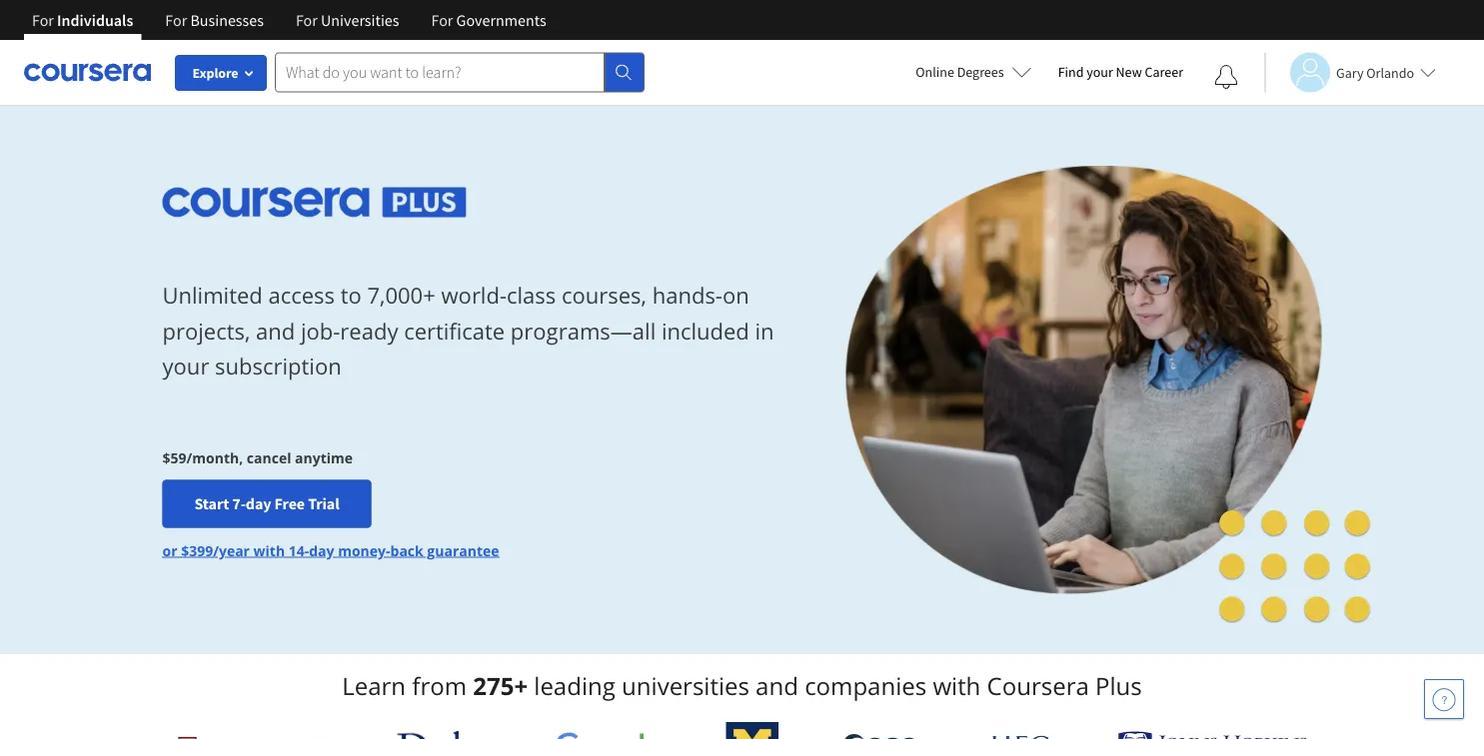 Task type: describe. For each thing, give the bounding box(es) containing it.
and inside unlimited access to 7,000+ world-class courses, hands-on projects, and job-ready certificate programs—all included in your subscription
[[256, 316, 295, 346]]

university of illinois at urbana-champaign image
[[176, 734, 333, 740]]

for for governments
[[431, 10, 453, 30]]

show notifications image
[[1214, 65, 1238, 89]]

7,000+
[[367, 281, 436, 311]]

learn from 275+ leading universities and companies with coursera plus
[[342, 670, 1142, 703]]

from
[[412, 670, 467, 703]]

coursera plus image
[[162, 188, 467, 218]]

trial
[[308, 494, 339, 514]]

for individuals
[[32, 10, 133, 30]]

back
[[390, 541, 423, 560]]

money-
[[338, 541, 390, 560]]

programs—all
[[511, 316, 656, 346]]

orlando
[[1366, 63, 1414, 81]]

0 vertical spatial with
[[253, 541, 285, 560]]

help center image
[[1432, 688, 1456, 712]]

/year
[[213, 541, 250, 560]]

banner navigation
[[16, 0, 562, 40]]

google image
[[554, 732, 662, 740]]

job-
[[301, 316, 340, 346]]

world-
[[441, 281, 507, 311]]

find your new career
[[1058, 63, 1183, 81]]

1 horizontal spatial your
[[1087, 63, 1113, 81]]

businesses
[[190, 10, 264, 30]]

$59
[[162, 448, 186, 467]]

sas image
[[843, 734, 919, 740]]

for for universities
[[296, 10, 318, 30]]

day inside button
[[246, 494, 271, 514]]

unlimited
[[162, 281, 263, 311]]

to
[[341, 281, 362, 311]]

guarantee
[[427, 541, 499, 560]]

unlimited access to 7,000+ world-class courses, hands-on projects, and job-ready certificate programs—all included in your subscription
[[162, 281, 774, 381]]

275+
[[473, 670, 528, 703]]

on
[[723, 281, 749, 311]]

governments
[[456, 10, 546, 30]]

hec paris image
[[984, 730, 1054, 740]]

johns hopkins university image
[[1118, 732, 1308, 740]]

hands-
[[652, 281, 723, 311]]

$59 /month, cancel anytime
[[162, 448, 353, 467]]

for for businesses
[[165, 10, 187, 30]]

leading
[[534, 670, 616, 703]]

coursera image
[[24, 56, 151, 88]]

your inside unlimited access to 7,000+ world-class courses, hands-on projects, and job-ready certificate programs—all included in your subscription
[[162, 351, 209, 381]]

cancel
[[247, 448, 291, 467]]

plus
[[1095, 670, 1142, 703]]

or
[[162, 541, 177, 560]]

explore button
[[175, 55, 267, 91]]

for businesses
[[165, 10, 264, 30]]

online degrees button
[[900, 50, 1048, 94]]

1 vertical spatial and
[[756, 670, 798, 703]]

14-
[[289, 541, 309, 560]]

find
[[1058, 63, 1084, 81]]

access
[[268, 281, 335, 311]]

7-
[[232, 494, 246, 514]]

universities
[[622, 670, 749, 703]]

or $399 /year with 14-day money-back guarantee
[[162, 541, 499, 560]]

university of michigan image
[[726, 723, 779, 740]]

gary orlando
[[1336, 63, 1414, 81]]



Task type: vqa. For each thing, say whether or not it's contained in the screenshot.
bottommost Teams
no



Task type: locate. For each thing, give the bounding box(es) containing it.
for
[[32, 10, 54, 30], [165, 10, 187, 30], [296, 10, 318, 30], [431, 10, 453, 30]]

individuals
[[57, 10, 133, 30]]

3 for from the left
[[296, 10, 318, 30]]

in
[[755, 316, 774, 346]]

your down projects,
[[162, 351, 209, 381]]

start 7-day free trial
[[194, 494, 339, 514]]

and up subscription at the left of page
[[256, 316, 295, 346]]

1 for from the left
[[32, 10, 54, 30]]

find your new career link
[[1048, 60, 1193, 85]]

with left coursera
[[933, 670, 981, 703]]

1 horizontal spatial with
[[933, 670, 981, 703]]

1 vertical spatial your
[[162, 351, 209, 381]]

for up what do you want to learn? text field
[[431, 10, 453, 30]]

1 horizontal spatial and
[[756, 670, 798, 703]]

gary orlando button
[[1264, 52, 1436, 92]]

1 vertical spatial with
[[933, 670, 981, 703]]

free
[[274, 494, 305, 514]]

4 for from the left
[[431, 10, 453, 30]]

0 horizontal spatial and
[[256, 316, 295, 346]]

start
[[194, 494, 229, 514]]

day left free
[[246, 494, 271, 514]]

0 vertical spatial your
[[1087, 63, 1113, 81]]

courses,
[[562, 281, 647, 311]]

and up university of michigan "image"
[[756, 670, 798, 703]]

1 horizontal spatial day
[[309, 541, 334, 560]]

gary
[[1336, 63, 1364, 81]]

certificate
[[404, 316, 505, 346]]

coursera
[[987, 670, 1089, 703]]

new
[[1116, 63, 1142, 81]]

None search field
[[275, 52, 645, 92]]

your
[[1087, 63, 1113, 81], [162, 351, 209, 381]]

your right the find
[[1087, 63, 1113, 81]]

$399
[[181, 541, 213, 560]]

for left businesses
[[165, 10, 187, 30]]

day
[[246, 494, 271, 514], [309, 541, 334, 560]]

for governments
[[431, 10, 546, 30]]

/month,
[[186, 448, 243, 467]]

and
[[256, 316, 295, 346], [756, 670, 798, 703]]

companies
[[805, 670, 927, 703]]

for universities
[[296, 10, 399, 30]]

with left 14-
[[253, 541, 285, 560]]

2 for from the left
[[165, 10, 187, 30]]

career
[[1145, 63, 1183, 81]]

day left money-
[[309, 541, 334, 560]]

What do you want to learn? text field
[[275, 52, 605, 92]]

anytime
[[295, 448, 353, 467]]

for left individuals
[[32, 10, 54, 30]]

online
[[916, 63, 954, 81]]

degrees
[[957, 63, 1004, 81]]

projects,
[[162, 316, 250, 346]]

start 7-day free trial button
[[162, 480, 371, 528]]

0 horizontal spatial your
[[162, 351, 209, 381]]

1 vertical spatial day
[[309, 541, 334, 560]]

with
[[253, 541, 285, 560], [933, 670, 981, 703]]

duke university image
[[397, 732, 490, 740]]

online degrees
[[916, 63, 1004, 81]]

for left universities
[[296, 10, 318, 30]]

learn
[[342, 670, 406, 703]]

0 vertical spatial and
[[256, 316, 295, 346]]

ready
[[340, 316, 398, 346]]

included
[[662, 316, 749, 346]]

class
[[507, 281, 556, 311]]

universities
[[321, 10, 399, 30]]

subscription
[[215, 351, 341, 381]]

explore
[[192, 64, 238, 82]]

for for individuals
[[32, 10, 54, 30]]

0 horizontal spatial with
[[253, 541, 285, 560]]

0 horizontal spatial day
[[246, 494, 271, 514]]

0 vertical spatial day
[[246, 494, 271, 514]]



